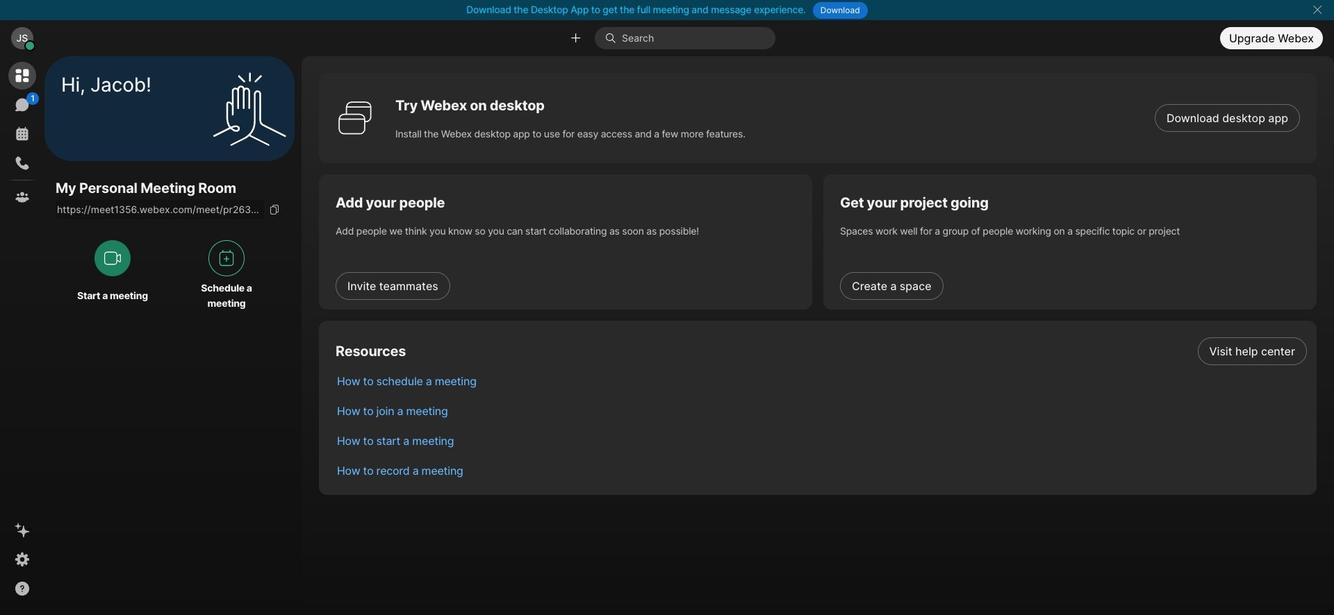 Task type: vqa. For each thing, say whether or not it's contained in the screenshot.
group on the top
no



Task type: describe. For each thing, give the bounding box(es) containing it.
two hands high fiving image
[[208, 67, 291, 150]]

2 list item from the top
[[326, 366, 1317, 396]]



Task type: locate. For each thing, give the bounding box(es) containing it.
3 list item from the top
[[326, 396, 1317, 426]]

None text field
[[56, 200, 264, 220]]

list item
[[326, 336, 1317, 366], [326, 366, 1317, 396], [326, 396, 1317, 426], [326, 426, 1317, 456], [326, 456, 1317, 486]]

cancel_16 image
[[1312, 4, 1323, 15]]

1 list item from the top
[[326, 336, 1317, 366]]

4 list item from the top
[[326, 426, 1317, 456]]

navigation
[[0, 56, 44, 616]]

5 list item from the top
[[326, 456, 1317, 486]]

webex tab list
[[8, 62, 39, 211]]



